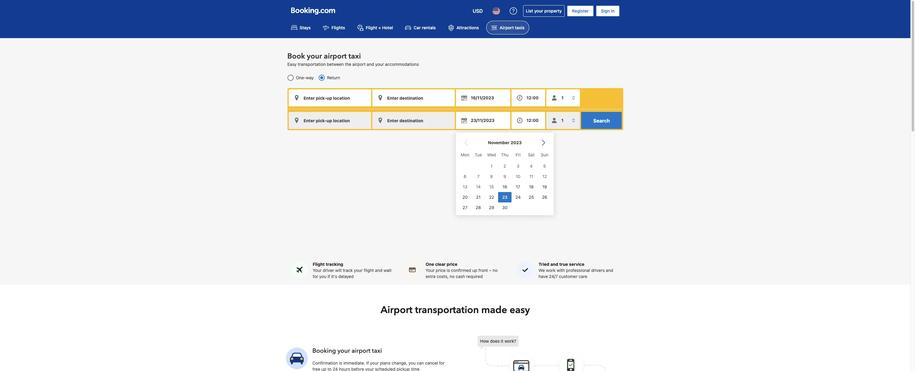 Task type: describe. For each thing, give the bounding box(es) containing it.
customer
[[559, 274, 578, 279]]

sat
[[528, 152, 535, 158]]

for for flight tracking your driver will track your flight and wait for you if it's delayed
[[313, 274, 318, 279]]

Enter pick-up location text field
[[289, 90, 371, 107]]

service
[[569, 262, 585, 267]]

sign in
[[601, 8, 615, 13]]

hours
[[339, 367, 350, 372]]

airport taxis
[[500, 25, 525, 30]]

sun
[[541, 152, 548, 158]]

time
[[411, 367, 420, 372]]

driver
[[323, 268, 334, 273]]

register link
[[567, 5, 594, 16]]

the
[[345, 62, 351, 67]]

search button
[[582, 112, 622, 129]]

7
[[477, 174, 480, 179]]

with
[[557, 268, 565, 273]]

book
[[287, 51, 305, 61]]

0 horizontal spatial booking airport taxi image
[[286, 348, 308, 370]]

one-
[[296, 75, 306, 80]]

16/11/2023
[[471, 95, 494, 101]]

in
[[611, 8, 615, 13]]

airport taxis link
[[486, 21, 530, 35]]

16 button
[[498, 182, 512, 192]]

your left the accommodations
[[375, 62, 384, 67]]

extra
[[426, 274, 436, 279]]

24 button
[[512, 192, 525, 203]]

9
[[504, 174, 506, 179]]

20 button
[[458, 192, 472, 203]]

23/11/2023 button
[[456, 112, 511, 129]]

wait
[[384, 268, 392, 273]]

if
[[328, 274, 330, 279]]

12:00 button for 16/11/2023
[[512, 90, 545, 107]]

airport for book
[[324, 51, 347, 61]]

confirmation
[[313, 361, 338, 366]]

flights link
[[318, 21, 350, 35]]

list your property link
[[523, 5, 565, 17]]

11
[[529, 174, 533, 179]]

16/11/2023 button
[[456, 90, 511, 107]]

Enter destination text field
[[372, 90, 455, 107]]

airport for booking
[[352, 347, 371, 355]]

accommodations
[[385, 62, 419, 67]]

work?
[[505, 339, 516, 344]]

21 button
[[472, 192, 485, 203]]

you inside confirmation is immediate. if your plans change, you can cancel for free up to 24 hours before your scheduled pickup time
[[409, 361, 416, 366]]

return
[[327, 75, 340, 80]]

pickup
[[397, 367, 410, 372]]

easy
[[287, 62, 297, 67]]

taxi for booking
[[372, 347, 382, 355]]

is inside one clear price your price is confirmed up front – no extra costs, no cash required
[[447, 268, 450, 273]]

search
[[594, 118, 610, 124]]

it
[[501, 339, 504, 344]]

4
[[530, 164, 533, 169]]

13
[[463, 184, 467, 190]]

2
[[504, 164, 506, 169]]

made
[[482, 304, 507, 317]]

we
[[539, 268, 545, 273]]

book your airport taxi easy transportation between the airport and your accommodations
[[287, 51, 419, 67]]

28
[[476, 205, 481, 210]]

taxi for book
[[349, 51, 361, 61]]

list your property
[[526, 8, 562, 13]]

free
[[313, 367, 320, 372]]

flight + hotel
[[366, 25, 393, 30]]

your inside "link"
[[535, 8, 543, 13]]

booking.com online hotel reservations image
[[291, 7, 335, 15]]

one
[[426, 262, 434, 267]]

and right drivers
[[606, 268, 613, 273]]

work
[[546, 268, 556, 273]]

rentals
[[422, 25, 436, 30]]

drivers
[[591, 268, 605, 273]]

november
[[488, 140, 510, 145]]

23
[[502, 195, 507, 200]]

how does it work?
[[480, 339, 516, 344]]

30
[[502, 205, 508, 210]]

required
[[466, 274, 483, 279]]

flight
[[364, 268, 374, 273]]

0 vertical spatial no
[[493, 268, 498, 273]]

23 button
[[498, 192, 512, 203]]

+
[[378, 25, 381, 30]]

one-way
[[296, 75, 314, 80]]

16
[[503, 184, 507, 190]]

21
[[476, 195, 481, 200]]

sign
[[601, 8, 610, 13]]

usd
[[473, 8, 483, 14]]

and up work
[[551, 262, 558, 267]]

25 button
[[525, 192, 538, 203]]

23/11/2023
[[471, 118, 495, 123]]

have
[[539, 274, 548, 279]]

flight for flight tracking your driver will track your flight and wait for you if it's delayed
[[313, 262, 325, 267]]

1
[[491, 164, 493, 169]]

cash
[[456, 274, 465, 279]]

1 vertical spatial no
[[450, 274, 455, 279]]

attractions link
[[443, 21, 484, 35]]



Task type: vqa. For each thing, say whether or not it's contained in the screenshot.
second - from the left
no



Task type: locate. For each thing, give the bounding box(es) containing it.
will
[[335, 268, 342, 273]]

taxi up the
[[349, 51, 361, 61]]

your right track
[[354, 268, 363, 273]]

1 your from the left
[[313, 268, 322, 273]]

22 button
[[485, 192, 498, 203]]

14
[[476, 184, 481, 190]]

flight up driver
[[313, 262, 325, 267]]

taxi inside book your airport taxi easy transportation between the airport and your accommodations
[[349, 51, 361, 61]]

12:00 for 23/11/2023
[[527, 118, 539, 123]]

1 horizontal spatial price
[[447, 262, 458, 267]]

one clear price your price is confirmed up front – no extra costs, no cash required
[[426, 262, 498, 279]]

1 vertical spatial taxi
[[372, 347, 382, 355]]

your left driver
[[313, 268, 322, 273]]

flight inside flight + hotel link
[[366, 25, 377, 30]]

to
[[328, 367, 332, 372]]

list
[[526, 8, 533, 13]]

change,
[[392, 361, 408, 366]]

0 horizontal spatial up
[[321, 367, 327, 372]]

airport for airport transportation made easy
[[381, 304, 413, 317]]

care
[[579, 274, 588, 279]]

price up the confirmed
[[447, 262, 458, 267]]

0 horizontal spatial is
[[339, 361, 342, 366]]

10
[[516, 174, 520, 179]]

flight inside flight tracking your driver will track your flight and wait for you if it's delayed
[[313, 262, 325, 267]]

3
[[517, 164, 519, 169]]

1 horizontal spatial taxi
[[372, 347, 382, 355]]

0 horizontal spatial flight
[[313, 262, 325, 267]]

flight tracking your driver will track your flight and wait for you if it's delayed
[[313, 262, 392, 279]]

1 vertical spatial price
[[436, 268, 446, 273]]

your inside one clear price your price is confirmed up front – no extra costs, no cash required
[[426, 268, 435, 273]]

and left the wait
[[375, 268, 383, 273]]

up inside confirmation is immediate. if your plans change, you can cancel for free up to 24 hours before your scheduled pickup time
[[321, 367, 327, 372]]

15
[[489, 184, 494, 190]]

1 horizontal spatial flight
[[366, 25, 377, 30]]

2 vertical spatial airport
[[352, 347, 371, 355]]

immediate.
[[344, 361, 365, 366]]

your right the list
[[535, 8, 543, 13]]

is up costs,
[[447, 268, 450, 273]]

1 vertical spatial for
[[439, 361, 445, 366]]

flight for flight + hotel
[[366, 25, 377, 30]]

0 horizontal spatial transportation
[[298, 62, 326, 67]]

your down if
[[365, 367, 374, 372]]

0 vertical spatial airport
[[500, 25, 514, 30]]

0 vertical spatial flight
[[366, 25, 377, 30]]

1 vertical spatial 12:00 button
[[512, 112, 545, 129]]

1 horizontal spatial 24
[[516, 195, 521, 200]]

is inside confirmation is immediate. if your plans change, you can cancel for free up to 24 hours before your scheduled pickup time
[[339, 361, 342, 366]]

your up the immediate.
[[338, 347, 350, 355]]

booking airport taxi image
[[478, 336, 606, 372], [286, 348, 308, 370]]

your down "one"
[[426, 268, 435, 273]]

your
[[313, 268, 322, 273], [426, 268, 435, 273]]

1 horizontal spatial airport
[[500, 25, 514, 30]]

2023
[[511, 140, 522, 145]]

0 vertical spatial transportation
[[298, 62, 326, 67]]

29
[[489, 205, 494, 210]]

1 12:00 from the top
[[527, 95, 539, 101]]

24 inside confirmation is immediate. if your plans change, you can cancel for free up to 24 hours before your scheduled pickup time
[[333, 367, 338, 372]]

0 horizontal spatial no
[[450, 274, 455, 279]]

1 horizontal spatial your
[[426, 268, 435, 273]]

front
[[479, 268, 488, 273]]

2 12:00 button from the top
[[512, 112, 545, 129]]

does
[[490, 339, 500, 344]]

no left cash
[[450, 274, 455, 279]]

30 button
[[498, 203, 512, 213]]

1 vertical spatial airport
[[353, 62, 366, 67]]

can
[[417, 361, 424, 366]]

18 button
[[525, 182, 538, 192]]

12:00 button
[[512, 90, 545, 107], [512, 112, 545, 129]]

before
[[351, 367, 364, 372]]

sign in link
[[596, 5, 620, 16]]

for
[[313, 274, 318, 279], [439, 361, 445, 366]]

car
[[414, 25, 421, 30]]

0 horizontal spatial 24
[[333, 367, 338, 372]]

27
[[463, 205, 468, 210]]

stays link
[[286, 21, 316, 35]]

and right the
[[367, 62, 374, 67]]

1 vertical spatial up
[[321, 367, 327, 372]]

0 vertical spatial 24
[[516, 195, 521, 200]]

24/7
[[549, 274, 558, 279]]

delayed
[[338, 274, 354, 279]]

airport for airport taxis
[[500, 25, 514, 30]]

0 vertical spatial is
[[447, 268, 450, 273]]

1 vertical spatial 24
[[333, 367, 338, 372]]

12:00 button for 23/11/2023
[[512, 112, 545, 129]]

airport
[[500, 25, 514, 30], [381, 304, 413, 317]]

wed
[[487, 152, 496, 158]]

0 horizontal spatial taxi
[[349, 51, 361, 61]]

12
[[542, 174, 547, 179]]

no right "–"
[[493, 268, 498, 273]]

flight + hotel link
[[353, 21, 398, 35]]

12:00
[[527, 95, 539, 101], [527, 118, 539, 123]]

1 vertical spatial you
[[409, 361, 416, 366]]

0 horizontal spatial price
[[436, 268, 446, 273]]

1 vertical spatial airport
[[381, 304, 413, 317]]

taxis
[[515, 25, 525, 30]]

0 horizontal spatial for
[[313, 274, 318, 279]]

1 vertical spatial flight
[[313, 262, 325, 267]]

up up the required on the right bottom of the page
[[473, 268, 478, 273]]

airport right the
[[353, 62, 366, 67]]

0 vertical spatial for
[[313, 274, 318, 279]]

6
[[464, 174, 466, 179]]

and inside book your airport taxi easy transportation between the airport and your accommodations
[[367, 62, 374, 67]]

flight left +
[[366, 25, 377, 30]]

attractions
[[457, 25, 479, 30]]

confirmation is immediate. if your plans change, you can cancel for free up to 24 hours before your scheduled pickup time
[[313, 361, 445, 372]]

25
[[529, 195, 534, 200]]

for left if
[[313, 274, 318, 279]]

and inside flight tracking your driver will track your flight and wait for you if it's delayed
[[375, 268, 383, 273]]

cancel
[[425, 361, 438, 366]]

your right the book
[[307, 51, 322, 61]]

price down clear
[[436, 268, 446, 273]]

how
[[480, 339, 489, 344]]

tracking
[[326, 262, 343, 267]]

1 horizontal spatial no
[[493, 268, 498, 273]]

0 horizontal spatial you
[[319, 274, 327, 279]]

you left if
[[319, 274, 327, 279]]

clear
[[435, 262, 446, 267]]

1 horizontal spatial up
[[473, 268, 478, 273]]

12:00 for 16/11/2023
[[527, 95, 539, 101]]

–
[[489, 268, 492, 273]]

you up time
[[409, 361, 416, 366]]

24 right 'to'
[[333, 367, 338, 372]]

tue
[[475, 152, 482, 158]]

1 vertical spatial transportation
[[415, 304, 479, 317]]

2 your from the left
[[426, 268, 435, 273]]

your inside flight tracking your driver will track your flight and wait for you if it's delayed
[[313, 268, 322, 273]]

and
[[367, 62, 374, 67], [551, 262, 558, 267], [375, 268, 383, 273], [606, 268, 613, 273]]

for inside flight tracking your driver will track your flight and wait for you if it's delayed
[[313, 274, 318, 279]]

1 horizontal spatial booking airport taxi image
[[478, 336, 606, 372]]

5
[[543, 164, 546, 169]]

airport up between
[[324, 51, 347, 61]]

usd button
[[469, 4, 487, 18]]

0 vertical spatial 12:00 button
[[512, 90, 545, 107]]

no
[[493, 268, 498, 273], [450, 274, 455, 279]]

car rentals
[[414, 25, 436, 30]]

transportation
[[298, 62, 326, 67], [415, 304, 479, 317]]

transportation inside book your airport taxi easy transportation between the airport and your accommodations
[[298, 62, 326, 67]]

fri
[[516, 152, 521, 158]]

1 horizontal spatial transportation
[[415, 304, 479, 317]]

1 horizontal spatial for
[[439, 361, 445, 366]]

plans
[[380, 361, 391, 366]]

1 horizontal spatial you
[[409, 361, 416, 366]]

1 vertical spatial 12:00
[[527, 118, 539, 123]]

0 vertical spatial airport
[[324, 51, 347, 61]]

you
[[319, 274, 327, 279], [409, 361, 416, 366]]

for inside confirmation is immediate. if your plans change, you can cancel for free up to 24 hours before your scheduled pickup time
[[439, 361, 445, 366]]

for for confirmation is immediate. if your plans change, you can cancel for free up to 24 hours before your scheduled pickup time
[[439, 361, 445, 366]]

thu
[[501, 152, 509, 158]]

true
[[560, 262, 568, 267]]

2 12:00 from the top
[[527, 118, 539, 123]]

0 horizontal spatial airport
[[381, 304, 413, 317]]

17
[[516, 184, 520, 190]]

18
[[529, 184, 534, 190]]

1 horizontal spatial is
[[447, 268, 450, 273]]

0 vertical spatial taxi
[[349, 51, 361, 61]]

0 vertical spatial you
[[319, 274, 327, 279]]

you inside flight tracking your driver will track your flight and wait for you if it's delayed
[[319, 274, 327, 279]]

1 vertical spatial is
[[339, 361, 342, 366]]

hotel
[[382, 25, 393, 30]]

register
[[572, 8, 589, 13]]

airport up if
[[352, 347, 371, 355]]

22
[[489, 195, 494, 200]]

your inside flight tracking your driver will track your flight and wait for you if it's delayed
[[354, 268, 363, 273]]

scheduled
[[375, 367, 396, 372]]

28 button
[[472, 203, 485, 213]]

1 12:00 button from the top
[[512, 90, 545, 107]]

property
[[545, 8, 562, 13]]

between
[[327, 62, 344, 67]]

stays
[[300, 25, 311, 30]]

0 vertical spatial 12:00
[[527, 95, 539, 101]]

booking your airport taxi
[[313, 347, 382, 355]]

up inside one clear price your price is confirmed up front – no extra costs, no cash required
[[473, 268, 478, 273]]

if
[[366, 361, 369, 366]]

24 inside button
[[516, 195, 521, 200]]

0 vertical spatial up
[[473, 268, 478, 273]]

your right if
[[370, 361, 379, 366]]

is up hours
[[339, 361, 342, 366]]

0 horizontal spatial your
[[313, 268, 322, 273]]

is
[[447, 268, 450, 273], [339, 361, 342, 366]]

8
[[490, 174, 493, 179]]

taxi up plans
[[372, 347, 382, 355]]

20
[[463, 195, 468, 200]]

tried and true service we work with professional drivers and have 24/7 customer care
[[539, 262, 613, 279]]

up left 'to'
[[321, 367, 327, 372]]

24 down 17 button
[[516, 195, 521, 200]]

for right the cancel
[[439, 361, 445, 366]]

0 vertical spatial price
[[447, 262, 458, 267]]

costs,
[[437, 274, 449, 279]]



